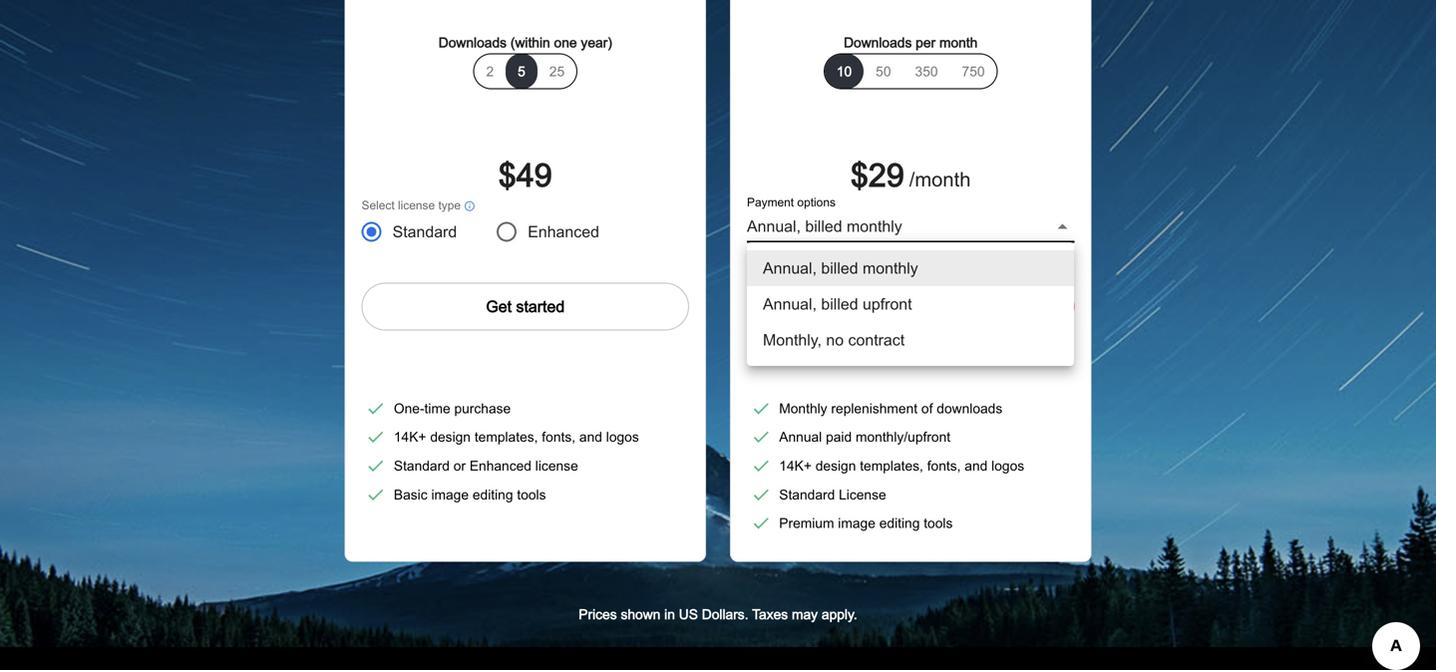 Task type: describe. For each thing, give the bounding box(es) containing it.
monthly for annual, billed monthly option
[[863, 259, 919, 277]]

license-selector-radio-buttons-group-label option group
[[351, 220, 690, 244]]

start a free trial
[[857, 297, 966, 316]]

25 button
[[538, 53, 577, 89]]

monthly/upfront
[[856, 429, 951, 445]]

1 horizontal spatial and
[[965, 458, 988, 474]]

1 horizontal spatial templates,
[[860, 458, 924, 474]]

annual
[[780, 429, 823, 445]]

editing for basic image editing tools
[[473, 487, 513, 503]]

license
[[536, 458, 579, 474]]

standard license
[[780, 487, 887, 503]]

0 horizontal spatial 14k+ design templates, fonts, and logos
[[394, 429, 639, 445]]

standard for standard
[[393, 222, 457, 241]]

1 horizontal spatial fonts,
[[928, 458, 961, 474]]

1 vertical spatial enhanced
[[470, 458, 532, 474]]

image for premium
[[839, 516, 876, 532]]

monthly
[[780, 401, 828, 417]]

purchase
[[454, 401, 511, 417]]

tools for premium image editing tools
[[924, 516, 953, 532]]

one-time purchase
[[394, 401, 511, 417]]

5 button
[[506, 53, 538, 89]]

a
[[895, 297, 904, 316]]

contract
[[849, 331, 905, 349]]

monthly replenishment of downloads
[[780, 401, 1003, 417]]

time
[[425, 401, 451, 417]]

get
[[486, 297, 512, 316]]

2
[[486, 63, 494, 79]]

$29
[[851, 156, 905, 194]]

start a free trial button
[[747, 283, 1075, 331]]

(within
[[511, 35, 551, 51]]

enhanced inside "license-selector-radio-buttons-group-label" option group
[[528, 222, 600, 241]]

annual paid monthly/upfront
[[780, 429, 951, 445]]

1 vertical spatial 14k+
[[780, 458, 812, 474]]

standard for standard or enhanced license
[[394, 458, 450, 474]]

50 button
[[864, 53, 904, 89]]

one
[[554, 35, 577, 51]]

750 button
[[951, 53, 997, 89]]

1 horizontal spatial design
[[816, 458, 857, 474]]

downloads per month
[[844, 35, 978, 51]]

replenishment
[[832, 401, 918, 417]]

annual, billed monthly button
[[747, 211, 1075, 243]]

annual, billed monthly list box
[[747, 242, 1075, 366]]

$49
[[499, 156, 553, 194]]

basic image editing tools
[[394, 487, 546, 503]]

monthly,
[[763, 331, 822, 349]]

0 vertical spatial logos
[[606, 429, 639, 445]]

one-
[[394, 401, 425, 417]]

editing for premium image editing tools
[[880, 516, 920, 532]]

2 button
[[474, 53, 506, 89]]

annual, for annual, billed monthly option
[[763, 259, 817, 277]]

of
[[922, 401, 933, 417]]

10
[[837, 63, 852, 79]]

annual, billed monthly for annual, billed monthly popup button at the right top of page
[[747, 217, 903, 235]]

$29 /month
[[851, 156, 971, 194]]

month
[[940, 35, 978, 51]]

monthly, no contract
[[763, 331, 905, 349]]

standard for standard license
[[780, 487, 836, 503]]



Task type: vqa. For each thing, say whether or not it's contained in the screenshot.
logos
yes



Task type: locate. For each thing, give the bounding box(es) containing it.
0 horizontal spatial tools
[[517, 487, 546, 503]]

1 horizontal spatial 14k+ design templates, fonts, and logos
[[780, 458, 1025, 474]]

premium image editing tools
[[780, 516, 953, 532]]

standard
[[393, 222, 457, 241], [394, 458, 450, 474], [780, 487, 836, 503]]

billed inside option
[[822, 295, 859, 313]]

10 button
[[825, 53, 864, 89]]

2 vertical spatial standard
[[780, 487, 836, 503]]

fonts, down 'monthly/upfront'
[[928, 458, 961, 474]]

monthly up the upfront
[[863, 259, 919, 277]]

monthly, no contract option
[[747, 322, 1075, 358]]

0 vertical spatial fonts,
[[542, 429, 576, 445]]

billed for annual, billed upfront option
[[822, 295, 859, 313]]

0 horizontal spatial downloads
[[439, 35, 507, 51]]

/month
[[910, 168, 971, 191]]

tools down 'monthly/upfront'
[[924, 516, 953, 532]]

fonts, up license
[[542, 429, 576, 445]]

monthly
[[847, 217, 903, 235], [863, 259, 919, 277]]

0 vertical spatial 14k+
[[394, 429, 427, 445]]

25
[[550, 63, 565, 79]]

0 horizontal spatial fonts,
[[542, 429, 576, 445]]

free
[[908, 297, 936, 316]]

downloads
[[937, 401, 1003, 417]]

downloads for downloads (within one year)
[[439, 35, 507, 51]]

get started
[[486, 297, 565, 316]]

1 vertical spatial billed
[[822, 259, 859, 277]]

license
[[839, 487, 887, 503]]

0 vertical spatial image
[[432, 487, 469, 503]]

0 vertical spatial design
[[430, 429, 471, 445]]

and
[[580, 429, 603, 445], [965, 458, 988, 474]]

paid
[[826, 429, 852, 445]]

1 downloads from the left
[[439, 35, 507, 51]]

1 horizontal spatial editing
[[880, 516, 920, 532]]

annual, for annual, billed upfront option
[[763, 295, 817, 313]]

image for basic
[[432, 487, 469, 503]]

billed for annual, billed monthly option
[[822, 259, 859, 277]]

0 vertical spatial annual, billed monthly
[[747, 217, 903, 235]]

standard inside "license-selector-radio-buttons-group-label" option group
[[393, 222, 457, 241]]

14k+ design templates, fonts, and logos down 'monthly/upfront'
[[780, 458, 1025, 474]]

0 horizontal spatial templates,
[[475, 429, 538, 445]]

logos
[[606, 429, 639, 445], [992, 458, 1025, 474]]

0 horizontal spatial image
[[432, 487, 469, 503]]

350 button
[[904, 53, 951, 89]]

downloads (within one year)
[[439, 35, 613, 51]]

1 horizontal spatial downloads
[[844, 35, 912, 51]]

annual, billed monthly option
[[747, 250, 1075, 286]]

tools down license
[[517, 487, 546, 503]]

1 vertical spatial editing
[[880, 516, 920, 532]]

5
[[518, 63, 526, 79]]

per
[[916, 35, 936, 51]]

enhanced down $49
[[528, 222, 600, 241]]

fonts,
[[542, 429, 576, 445], [928, 458, 961, 474]]

1 vertical spatial tools
[[924, 516, 953, 532]]

2 vertical spatial annual,
[[763, 295, 817, 313]]

annual, billed monthly for annual, billed monthly option
[[763, 259, 919, 277]]

0 vertical spatial and
[[580, 429, 603, 445]]

1 horizontal spatial image
[[839, 516, 876, 532]]

annual, billed monthly up annual, billed upfront
[[763, 259, 919, 277]]

editing down the license
[[880, 516, 920, 532]]

1 vertical spatial fonts,
[[928, 458, 961, 474]]

started
[[516, 297, 565, 316]]

2 vertical spatial billed
[[822, 295, 859, 313]]

0 vertical spatial templates,
[[475, 429, 538, 445]]

design down one-time purchase
[[430, 429, 471, 445]]

get started button
[[362, 283, 690, 331]]

annual, billed monthly down $29
[[747, 217, 903, 235]]

0 vertical spatial editing
[[473, 487, 513, 503]]

14k+
[[394, 429, 427, 445], [780, 458, 812, 474]]

1 vertical spatial image
[[839, 516, 876, 532]]

templates, up standard or enhanced license
[[475, 429, 538, 445]]

1 horizontal spatial logos
[[992, 458, 1025, 474]]

year)
[[581, 35, 613, 51]]

0 horizontal spatial logos
[[606, 429, 639, 445]]

2 downloads from the left
[[844, 35, 912, 51]]

1 vertical spatial 14k+ design templates, fonts, and logos
[[780, 458, 1025, 474]]

annual, for annual, billed monthly popup button at the right top of page
[[747, 217, 801, 235]]

14k+ down one-
[[394, 429, 427, 445]]

downloads up 2 button
[[439, 35, 507, 51]]

1 horizontal spatial 14k+
[[780, 458, 812, 474]]

pricing background image image
[[0, 0, 1437, 647]]

annual, billed monthly inside popup button
[[747, 217, 903, 235]]

billed
[[806, 217, 843, 235], [822, 259, 859, 277], [822, 295, 859, 313]]

annual, billed upfront option
[[747, 286, 1075, 322]]

0 vertical spatial 14k+ design templates, fonts, and logos
[[394, 429, 639, 445]]

0 horizontal spatial and
[[580, 429, 603, 445]]

1 horizontal spatial tools
[[924, 516, 953, 532]]

1 vertical spatial monthly
[[863, 259, 919, 277]]

350
[[916, 63, 939, 79]]

enhanced
[[528, 222, 600, 241], [470, 458, 532, 474]]

annual, billed monthly inside option
[[763, 259, 919, 277]]

annual, inside annual, billed monthly popup button
[[747, 217, 801, 235]]

downloads for downloads per month
[[844, 35, 912, 51]]

0 horizontal spatial 14k+
[[394, 429, 427, 445]]

image
[[432, 487, 469, 503], [839, 516, 876, 532]]

trial
[[940, 297, 966, 316]]

image down the license
[[839, 516, 876, 532]]

annual,
[[747, 217, 801, 235], [763, 259, 817, 277], [763, 295, 817, 313]]

downloads up 50 "button"
[[844, 35, 912, 51]]

14k+ design templates, fonts, and logos up standard or enhanced license
[[394, 429, 639, 445]]

design
[[430, 429, 471, 445], [816, 458, 857, 474]]

editing
[[473, 487, 513, 503], [880, 516, 920, 532]]

0 vertical spatial tools
[[517, 487, 546, 503]]

annual, billed monthly
[[747, 217, 903, 235], [763, 259, 919, 277]]

monthly down $29
[[847, 217, 903, 235]]

downloads
[[439, 35, 507, 51], [844, 35, 912, 51]]

standard or enhanced license
[[394, 458, 579, 474]]

basic
[[394, 487, 428, 503]]

0 horizontal spatial design
[[430, 429, 471, 445]]

1 vertical spatial annual,
[[763, 259, 817, 277]]

1 vertical spatial and
[[965, 458, 988, 474]]

1 vertical spatial standard
[[394, 458, 450, 474]]

annual, inside annual, billed upfront option
[[763, 295, 817, 313]]

tools
[[517, 487, 546, 503], [924, 516, 953, 532]]

14k+ design templates, fonts, and logos
[[394, 429, 639, 445], [780, 458, 1025, 474]]

billed for annual, billed monthly popup button at the right top of page
[[806, 217, 843, 235]]

750
[[963, 63, 986, 79]]

1 vertical spatial annual, billed monthly
[[763, 259, 919, 277]]

billed inside popup button
[[806, 217, 843, 235]]

0 vertical spatial billed
[[806, 217, 843, 235]]

14k+ down the annual
[[780, 458, 812, 474]]

annual, billed upfront
[[763, 295, 913, 313]]

monthly inside option
[[863, 259, 919, 277]]

tools for basic image editing tools
[[517, 487, 546, 503]]

1 vertical spatial templates,
[[860, 458, 924, 474]]

0 vertical spatial monthly
[[847, 217, 903, 235]]

monthly inside popup button
[[847, 217, 903, 235]]

editing down standard or enhanced license
[[473, 487, 513, 503]]

upfront
[[863, 295, 913, 313]]

design down paid
[[816, 458, 857, 474]]

1 vertical spatial logos
[[992, 458, 1025, 474]]

monthly for annual, billed monthly popup button at the right top of page
[[847, 217, 903, 235]]

billed inside option
[[822, 259, 859, 277]]

enhanced right or at left
[[470, 458, 532, 474]]

templates, down 'monthly/upfront'
[[860, 458, 924, 474]]

premium
[[780, 516, 835, 532]]

1 vertical spatial design
[[816, 458, 857, 474]]

start
[[857, 297, 891, 316]]

0 vertical spatial enhanced
[[528, 222, 600, 241]]

0 vertical spatial annual,
[[747, 217, 801, 235]]

50
[[876, 63, 892, 79]]

templates,
[[475, 429, 538, 445], [860, 458, 924, 474]]

annual, inside annual, billed monthly option
[[763, 259, 817, 277]]

or
[[454, 458, 466, 474]]

0 vertical spatial standard
[[393, 222, 457, 241]]

no
[[827, 331, 844, 349]]

0 horizontal spatial editing
[[473, 487, 513, 503]]

image down or at left
[[432, 487, 469, 503]]



